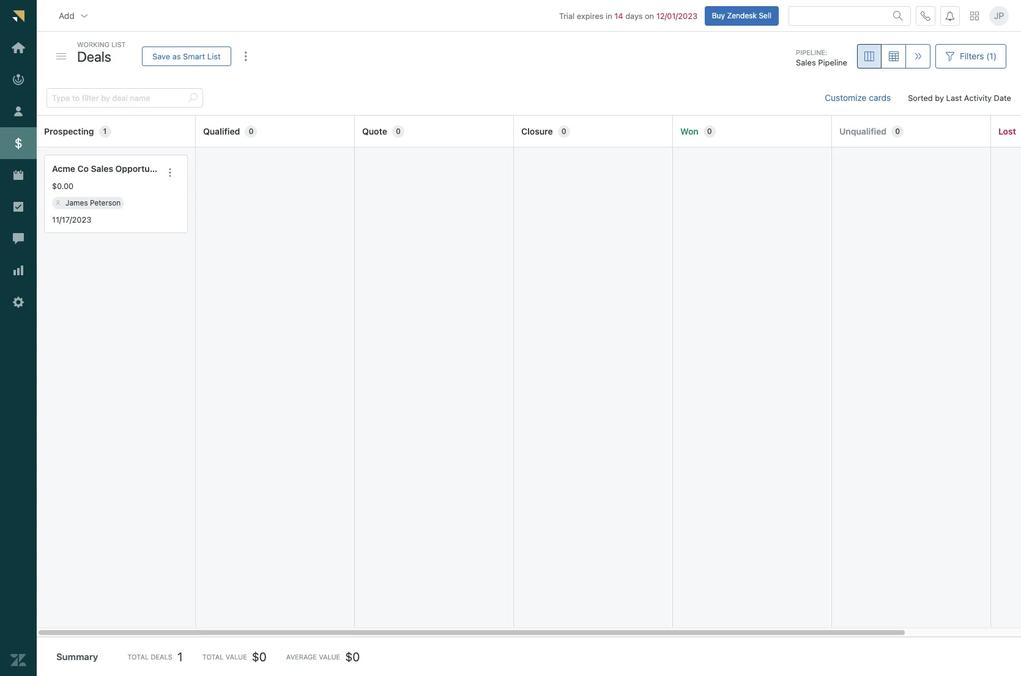 Task type: describe. For each thing, give the bounding box(es) containing it.
co
[[77, 163, 89, 174]]

chevron down image
[[79, 11, 89, 21]]

sales inside pipeline: sales pipeline
[[796, 58, 816, 68]]

contacts image
[[56, 200, 61, 205]]

value for average value $0
[[319, 653, 340, 661]]

summary
[[56, 651, 98, 662]]

activity
[[964, 93, 992, 103]]

overflow vertical fill image
[[241, 51, 251, 61]]

save as smart list
[[152, 51, 221, 61]]

won
[[680, 126, 699, 136]]

sorted by last activity date
[[908, 93, 1011, 103]]

value for total value $0
[[226, 653, 247, 661]]

0 for closure
[[562, 126, 566, 136]]

0 for qualified
[[249, 126, 254, 136]]

0 for won
[[707, 126, 712, 136]]

pipeline:
[[796, 48, 827, 56]]

0 for unqualified
[[895, 126, 900, 136]]

qualified
[[203, 126, 240, 136]]

deals inside working list deals
[[77, 48, 111, 65]]

peterson
[[90, 198, 121, 207]]

trial
[[559, 11, 575, 21]]

days
[[625, 11, 643, 21]]

customize cards
[[825, 92, 891, 103]]

filters (1)
[[960, 51, 997, 61]]

sorted
[[908, 93, 933, 103]]

0 horizontal spatial sales
[[91, 163, 113, 174]]

quote
[[362, 126, 387, 136]]

$0.00
[[52, 181, 74, 191]]

by
[[935, 93, 944, 103]]

james peterson
[[65, 198, 121, 207]]

zendesk
[[727, 11, 757, 20]]

search image
[[188, 93, 198, 103]]

(1)
[[986, 51, 997, 61]]

$0 for average value $0
[[345, 649, 360, 664]]

average
[[286, 653, 317, 661]]

list inside button
[[207, 51, 221, 61]]

buy
[[712, 11, 725, 20]]

calls image
[[921, 11, 931, 21]]

1 vertical spatial 1
[[177, 649, 183, 664]]

0 for quote
[[396, 126, 401, 136]]

jp
[[994, 10, 1004, 21]]

cards
[[869, 92, 891, 103]]

11/17/2023
[[52, 215, 91, 224]]

customize cards button
[[815, 86, 901, 110]]

james
[[65, 198, 88, 207]]



Task type: vqa. For each thing, say whether or not it's contained in the screenshot.
james peterson
yes



Task type: locate. For each thing, give the bounding box(es) containing it.
1 0 from the left
[[249, 126, 254, 136]]

filters (1) button
[[935, 44, 1006, 69]]

0 vertical spatial deals
[[77, 48, 111, 65]]

working list deals
[[77, 40, 126, 65]]

zendesk image
[[10, 652, 26, 668]]

0 vertical spatial 1
[[103, 126, 107, 136]]

0 right won
[[707, 126, 712, 136]]

save as smart list button
[[142, 46, 231, 66]]

1 horizontal spatial deals
[[151, 653, 172, 661]]

value inside average value $0
[[319, 653, 340, 661]]

opportunity
[[115, 163, 165, 174]]

list right smart
[[207, 51, 221, 61]]

add
[[59, 10, 75, 21]]

total right summary
[[127, 653, 149, 661]]

acme co sales opportunity link
[[52, 163, 165, 176]]

deals
[[77, 48, 111, 65], [151, 653, 172, 661]]

0 right quote at the left top of page
[[396, 126, 401, 136]]

last
[[946, 93, 962, 103]]

acme co sales opportunity
[[52, 163, 165, 174]]

filters
[[960, 51, 984, 61]]

deals inside total deals 1
[[151, 653, 172, 661]]

sales
[[796, 58, 816, 68], [91, 163, 113, 174]]

1 $0 from the left
[[252, 649, 267, 664]]

sell
[[759, 11, 771, 20]]

prospecting
[[44, 126, 94, 136]]

Type to filter by deal name field
[[52, 89, 183, 107]]

total value $0
[[202, 649, 267, 664]]

0 right the unqualified
[[895, 126, 900, 136]]

2 0 from the left
[[396, 126, 401, 136]]

$0
[[252, 649, 267, 664], [345, 649, 360, 664]]

1 horizontal spatial 1
[[177, 649, 183, 664]]

total for 1
[[127, 653, 149, 661]]

total inside total value $0
[[202, 653, 224, 661]]

total
[[127, 653, 149, 661], [202, 653, 224, 661]]

handler image
[[56, 53, 66, 59]]

1 horizontal spatial total
[[202, 653, 224, 661]]

total inside total deals 1
[[127, 653, 149, 661]]

0 horizontal spatial 1
[[103, 126, 107, 136]]

as
[[172, 51, 181, 61]]

smart
[[183, 51, 205, 61]]

unqualified
[[839, 126, 887, 136]]

1 horizontal spatial value
[[319, 653, 340, 661]]

search image
[[893, 11, 903, 21]]

1 left total value $0 on the left bottom of the page
[[177, 649, 183, 664]]

1
[[103, 126, 107, 136], [177, 649, 183, 664]]

1 vertical spatial list
[[207, 51, 221, 61]]

2 total from the left
[[202, 653, 224, 661]]

value
[[226, 653, 247, 661], [319, 653, 340, 661]]

0 horizontal spatial deals
[[77, 48, 111, 65]]

0 horizontal spatial list
[[111, 40, 126, 48]]

list inside working list deals
[[111, 40, 126, 48]]

0 right closure
[[562, 126, 566, 136]]

$0 left average
[[252, 649, 267, 664]]

1 vertical spatial deals
[[151, 653, 172, 661]]

on
[[645, 11, 654, 21]]

0 horizontal spatial value
[[226, 653, 247, 661]]

sales right co
[[91, 163, 113, 174]]

0 vertical spatial list
[[111, 40, 126, 48]]

buy zendesk sell button
[[705, 6, 779, 25]]

1 vertical spatial sales
[[91, 163, 113, 174]]

expires
[[577, 11, 604, 21]]

value inside total value $0
[[226, 653, 247, 661]]

jp button
[[989, 6, 1009, 25]]

bell image
[[945, 11, 955, 21]]

list right the working
[[111, 40, 126, 48]]

closure
[[521, 126, 553, 136]]

total right total deals 1
[[202, 653, 224, 661]]

working
[[77, 40, 110, 48]]

zendesk products image
[[970, 11, 979, 20]]

$0 for total value $0
[[252, 649, 267, 664]]

1 value from the left
[[226, 653, 247, 661]]

average value $0
[[286, 649, 360, 664]]

4 0 from the left
[[707, 126, 712, 136]]

customize
[[825, 92, 867, 103]]

acme
[[52, 163, 75, 174]]

$0 right average
[[345, 649, 360, 664]]

1 horizontal spatial sales
[[796, 58, 816, 68]]

total for $0
[[202, 653, 224, 661]]

list
[[111, 40, 126, 48], [207, 51, 221, 61]]

sales down pipeline:
[[796, 58, 816, 68]]

1 horizontal spatial list
[[207, 51, 221, 61]]

2 value from the left
[[319, 653, 340, 661]]

save
[[152, 51, 170, 61]]

total deals 1
[[127, 649, 183, 664]]

12/01/2023
[[656, 11, 697, 21]]

trial expires in 14 days on 12/01/2023
[[559, 11, 697, 21]]

pipeline: sales pipeline
[[796, 48, 847, 68]]

lost
[[998, 126, 1016, 136]]

buy zendesk sell
[[712, 11, 771, 20]]

3 0 from the left
[[562, 126, 566, 136]]

add button
[[49, 3, 99, 28]]

1 down type to filter by deal name field
[[103, 126, 107, 136]]

1 horizontal spatial $0
[[345, 649, 360, 664]]

0
[[249, 126, 254, 136], [396, 126, 401, 136], [562, 126, 566, 136], [707, 126, 712, 136], [895, 126, 900, 136]]

0 horizontal spatial $0
[[252, 649, 267, 664]]

0 horizontal spatial total
[[127, 653, 149, 661]]

2 $0 from the left
[[345, 649, 360, 664]]

pipeline
[[818, 58, 847, 68]]

in
[[606, 11, 612, 21]]

1 total from the left
[[127, 653, 149, 661]]

5 0 from the left
[[895, 126, 900, 136]]

14
[[614, 11, 623, 21]]

date
[[994, 93, 1011, 103]]

0 vertical spatial sales
[[796, 58, 816, 68]]

0 right qualified
[[249, 126, 254, 136]]



